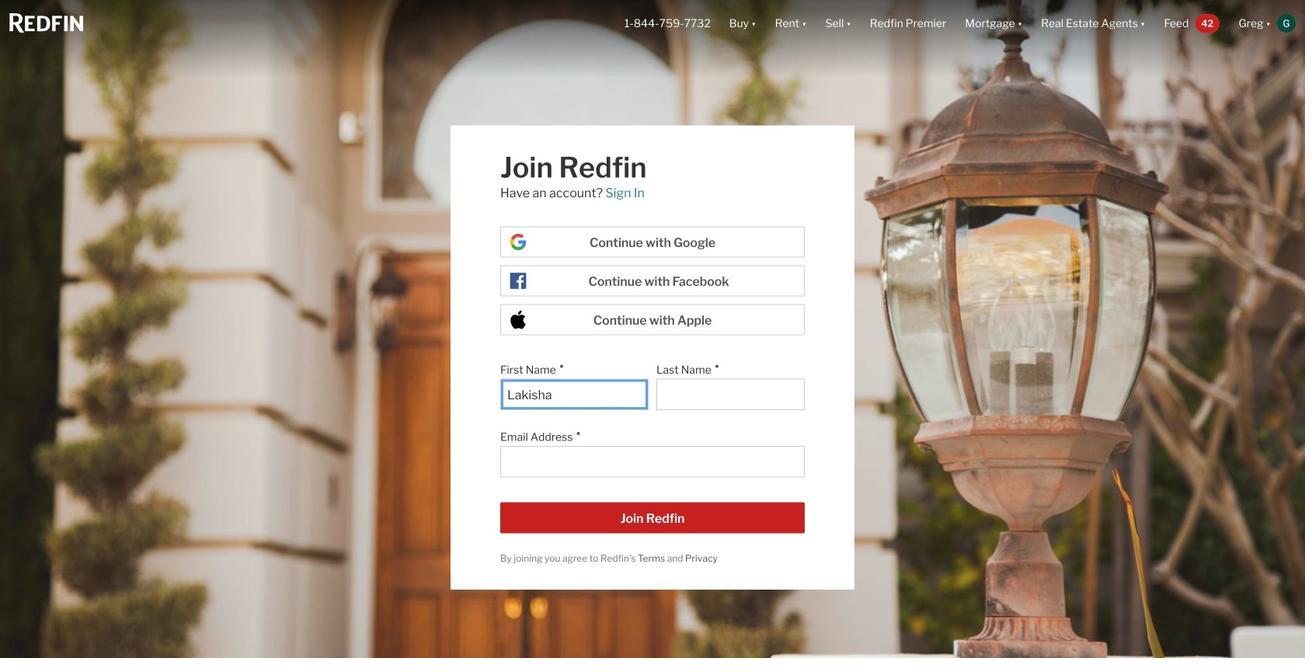 Task type: vqa. For each thing, say whether or not it's contained in the screenshot.
First Name TEXT BOX
yes



Task type: describe. For each thing, give the bounding box(es) containing it.
first name. required field. element
[[500, 356, 641, 379]]

user photo image
[[1277, 14, 1296, 33]]

last name. required field. element
[[657, 356, 797, 379]]



Task type: locate. For each thing, give the bounding box(es) containing it.
email address. required field. element
[[500, 423, 797, 446]]

First Name text field
[[507, 387, 642, 403]]



